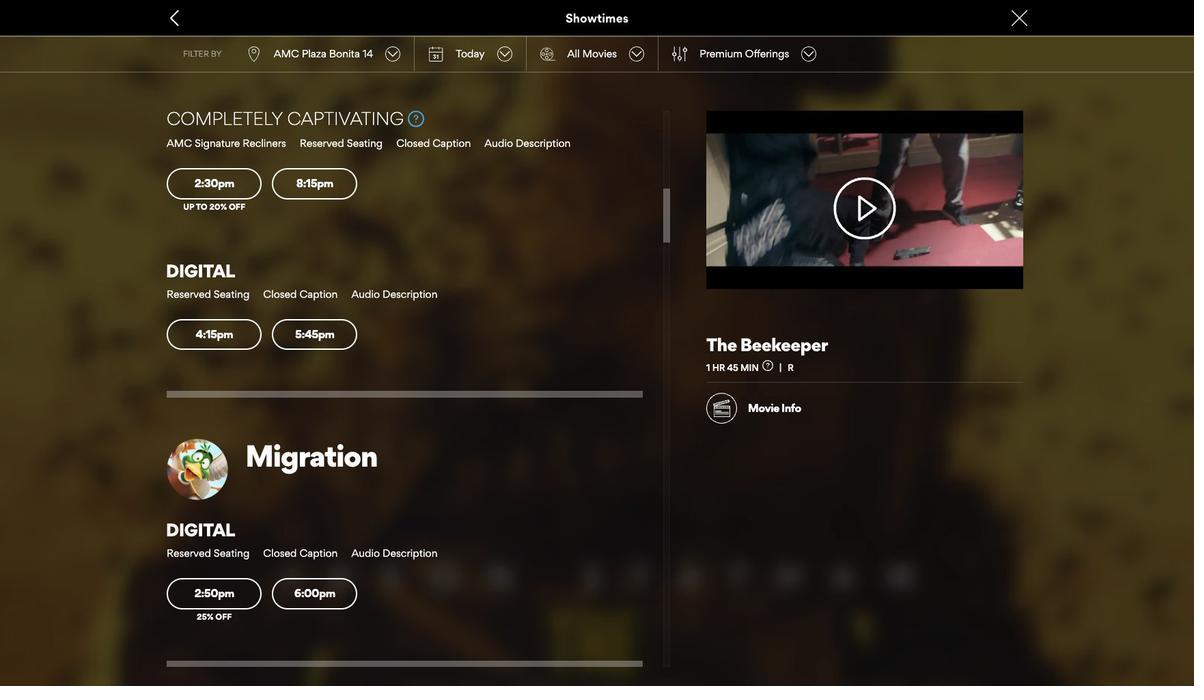 Task type: vqa. For each thing, say whether or not it's contained in the screenshot.
Find associated with Find a Theatre
no



Task type: describe. For each thing, give the bounding box(es) containing it.
closed caption for 6:00pm
[[263, 547, 338, 560]]

2:30pm button
[[167, 168, 262, 200]]

0 vertical spatial reserved
[[300, 137, 344, 150]]

20%
[[210, 202, 227, 212]]

audience score link
[[932, 393, 1024, 444]]

bonita
[[329, 47, 360, 60]]

8:15pm
[[296, 177, 333, 190]]

info
[[782, 401, 802, 415]]

the beekeeper
[[707, 334, 828, 355]]

audio description for 6:00pm
[[352, 547, 438, 560]]

6:00pm button
[[272, 578, 357, 610]]

movie info button
[[707, 393, 802, 424]]

close this dialog image
[[1171, 660, 1185, 673]]

25%
[[197, 612, 214, 622]]

critics score link
[[819, 393, 911, 444]]

digital for 5:45pm
[[166, 260, 235, 281]]

completely captivating
[[167, 107, 404, 129]]

0 vertical spatial audio description
[[485, 137, 571, 150]]

hr
[[713, 362, 725, 373]]

movie info
[[749, 401, 802, 415]]

movies
[[583, 47, 617, 60]]

description for 5:45pm
[[383, 288, 438, 301]]

reserved for 6:00pm
[[167, 547, 211, 560]]

up to 20% off
[[183, 202, 245, 212]]

all
[[568, 47, 580, 60]]

caption for 5:45pm
[[300, 288, 338, 301]]

seating for 6:00pm
[[214, 547, 250, 560]]

2:30pm
[[195, 177, 234, 190]]

completely
[[167, 107, 283, 129]]

signature
[[195, 137, 240, 150]]

audio for 6:00pm
[[352, 547, 380, 560]]

0 vertical spatial closed caption
[[397, 137, 471, 150]]

6:00pm
[[295, 587, 335, 600]]

the
[[707, 334, 737, 355]]

0 vertical spatial audio
[[485, 137, 513, 150]]

migration link
[[245, 438, 644, 475]]

critics
[[860, 416, 891, 429]]

amc plaza bonita 14
[[274, 47, 373, 60]]

audience
[[973, 416, 1019, 429]]

filter by element
[[673, 46, 688, 61]]

showtimes
[[566, 11, 629, 25]]

2:50pm
[[195, 587, 234, 600]]

reserved seating for 6:00pm
[[167, 547, 250, 560]]



Task type: locate. For each thing, give the bounding box(es) containing it.
2 vertical spatial reserved
[[167, 547, 211, 560]]

1 vertical spatial digital
[[166, 519, 235, 541]]

score for critics score
[[860, 430, 888, 443]]

all movies
[[568, 47, 617, 60]]

1 vertical spatial audio description
[[352, 288, 438, 301]]

1 digital from the top
[[166, 260, 235, 281]]

2:50pm button
[[167, 578, 262, 610]]

1 hr 45 min button
[[707, 360, 788, 373]]

14
[[363, 47, 373, 60]]

5:45pm button
[[272, 319, 357, 350]]

1 vertical spatial caption
[[300, 288, 338, 301]]

reserved seating
[[300, 137, 383, 150], [167, 288, 250, 301], [167, 547, 250, 560]]

2 vertical spatial closed
[[263, 547, 297, 560]]

closed up 6:00pm
[[263, 547, 297, 560]]

score inside critics score
[[860, 430, 888, 443]]

filter
[[183, 48, 209, 59]]

critics score
[[860, 416, 891, 443]]

0 horizontal spatial score
[[860, 430, 888, 443]]

reserved down captivating
[[300, 137, 344, 150]]

closed caption down the more information about dolby cinema icon
[[397, 137, 471, 150]]

score for audience score
[[973, 430, 1000, 443]]

audio description
[[485, 137, 571, 150], [352, 288, 438, 301], [352, 547, 438, 560]]

1 hr 45 min
[[707, 362, 759, 373]]

1 vertical spatial reserved seating
[[167, 288, 250, 301]]

audio description for 5:45pm
[[352, 288, 438, 301]]

2 score from the left
[[973, 430, 1000, 443]]

4:15pm
[[196, 327, 233, 341]]

2 vertical spatial audio
[[352, 547, 380, 560]]

closed
[[397, 137, 430, 150], [263, 288, 297, 301], [263, 547, 297, 560]]

amc left signature
[[167, 137, 192, 150]]

plaza
[[302, 47, 327, 60]]

reserved for 5:45pm
[[167, 288, 211, 301]]

closed caption for 5:45pm
[[263, 288, 338, 301]]

0 vertical spatial closed
[[397, 137, 430, 150]]

0 horizontal spatial amc
[[167, 137, 192, 150]]

1 score from the left
[[860, 430, 888, 443]]

5:45pm
[[295, 327, 335, 341]]

description
[[516, 137, 571, 150], [383, 288, 438, 301], [383, 547, 438, 560]]

up
[[183, 202, 194, 212]]

reserved seating for 5:45pm
[[167, 288, 250, 301]]

closed caption
[[397, 137, 471, 150], [263, 288, 338, 301], [263, 547, 338, 560]]

score down audience
[[973, 430, 1000, 443]]

offerings
[[746, 47, 790, 60]]

score inside audience score
[[973, 430, 1000, 443]]

reserved up 4:15pm
[[167, 288, 211, 301]]

0 vertical spatial amc
[[274, 47, 299, 60]]

1 vertical spatial off
[[216, 612, 232, 622]]

amc signature recliners
[[167, 137, 286, 150]]

closed up '5:45pm' on the top left of page
[[263, 288, 297, 301]]

2 vertical spatial description
[[383, 547, 438, 560]]

description for 6:00pm
[[383, 547, 438, 560]]

seating down captivating
[[347, 137, 383, 150]]

score down critics
[[860, 430, 888, 443]]

reserved up 2:50pm
[[167, 547, 211, 560]]

0 vertical spatial seating
[[347, 137, 383, 150]]

2 digital from the top
[[166, 519, 235, 541]]

caption
[[433, 137, 471, 150], [300, 288, 338, 301], [300, 547, 338, 560]]

today
[[456, 47, 485, 60]]

closed caption up '5:45pm' on the top left of page
[[263, 288, 338, 301]]

amc left plaza
[[274, 47, 299, 60]]

premium offerings
[[700, 47, 790, 60]]

caption for 6:00pm
[[300, 547, 338, 560]]

digital up 2:50pm
[[166, 519, 235, 541]]

1 vertical spatial seating
[[214, 288, 250, 301]]

r
[[788, 362, 794, 373]]

closed down the more information about dolby cinema icon
[[397, 137, 430, 150]]

25% off
[[197, 612, 232, 622]]

seating up 4:15pm
[[214, 288, 250, 301]]

seating up 2:50pm
[[214, 547, 250, 560]]

reserved seating up 4:15pm
[[167, 288, 250, 301]]

to
[[196, 202, 208, 212]]

4:15pm button
[[167, 319, 262, 350]]

beekeeper
[[741, 334, 828, 355]]

closed caption up 6:00pm
[[263, 547, 338, 560]]

movie
[[749, 401, 780, 415]]

off right "20%"
[[229, 202, 245, 212]]

reserved
[[300, 137, 344, 150], [167, 288, 211, 301], [167, 547, 211, 560]]

2 vertical spatial audio description
[[352, 547, 438, 560]]

closed for 6:00pm
[[263, 547, 297, 560]]

1 vertical spatial amc
[[167, 137, 192, 150]]

1 vertical spatial closed
[[263, 288, 297, 301]]

reserved seating up 2:50pm
[[167, 547, 250, 560]]

0 vertical spatial digital
[[166, 260, 235, 281]]

off
[[229, 202, 245, 212], [216, 612, 232, 622]]

0 vertical spatial reserved seating
[[300, 137, 383, 150]]

digital for 6:00pm
[[166, 519, 235, 541]]

score
[[860, 430, 888, 443], [973, 430, 1000, 443]]

premium
[[700, 47, 743, 60]]

migration
[[245, 438, 377, 475]]

off right 25% on the bottom left
[[216, 612, 232, 622]]

2 vertical spatial seating
[[214, 547, 250, 560]]

0 vertical spatial off
[[229, 202, 245, 212]]

2 vertical spatial caption
[[300, 547, 338, 560]]

2 vertical spatial closed caption
[[263, 547, 338, 560]]

captivating
[[287, 107, 404, 129]]

play trailer for the beekeeper image
[[707, 111, 1024, 289], [815, 177, 916, 239]]

by
[[211, 48, 222, 59]]

audio for 5:45pm
[[352, 288, 380, 301]]

min
[[741, 362, 759, 373]]

1
[[707, 362, 711, 373]]

reserved seating down captivating
[[300, 137, 383, 150]]

digital down to
[[166, 260, 235, 281]]

1 vertical spatial closed caption
[[263, 288, 338, 301]]

amc for amc signature recliners
[[167, 137, 192, 150]]

closed for 5:45pm
[[263, 288, 297, 301]]

1 vertical spatial audio
[[352, 288, 380, 301]]

audio
[[485, 137, 513, 150], [352, 288, 380, 301], [352, 547, 380, 560]]

more information about image
[[763, 360, 774, 371]]

1 vertical spatial description
[[383, 288, 438, 301]]

2 vertical spatial reserved seating
[[167, 547, 250, 560]]

0 vertical spatial caption
[[433, 137, 471, 150]]

more information about dolby cinema image
[[408, 111, 424, 127]]

1 vertical spatial reserved
[[167, 288, 211, 301]]

digital
[[166, 260, 235, 281], [166, 519, 235, 541]]

8:15pm button
[[272, 168, 357, 200]]

seating
[[347, 137, 383, 150], [214, 288, 250, 301], [214, 547, 250, 560]]

amc for amc plaza bonita 14
[[274, 47, 299, 60]]

0 vertical spatial description
[[516, 137, 571, 150]]

seating for 5:45pm
[[214, 288, 250, 301]]

1 horizontal spatial score
[[973, 430, 1000, 443]]

audience score
[[973, 416, 1019, 443]]

filter by
[[183, 48, 222, 59]]

45
[[728, 362, 739, 373]]

amc
[[274, 47, 299, 60], [167, 137, 192, 150]]

recliners
[[243, 137, 286, 150]]

1 horizontal spatial amc
[[274, 47, 299, 60]]



